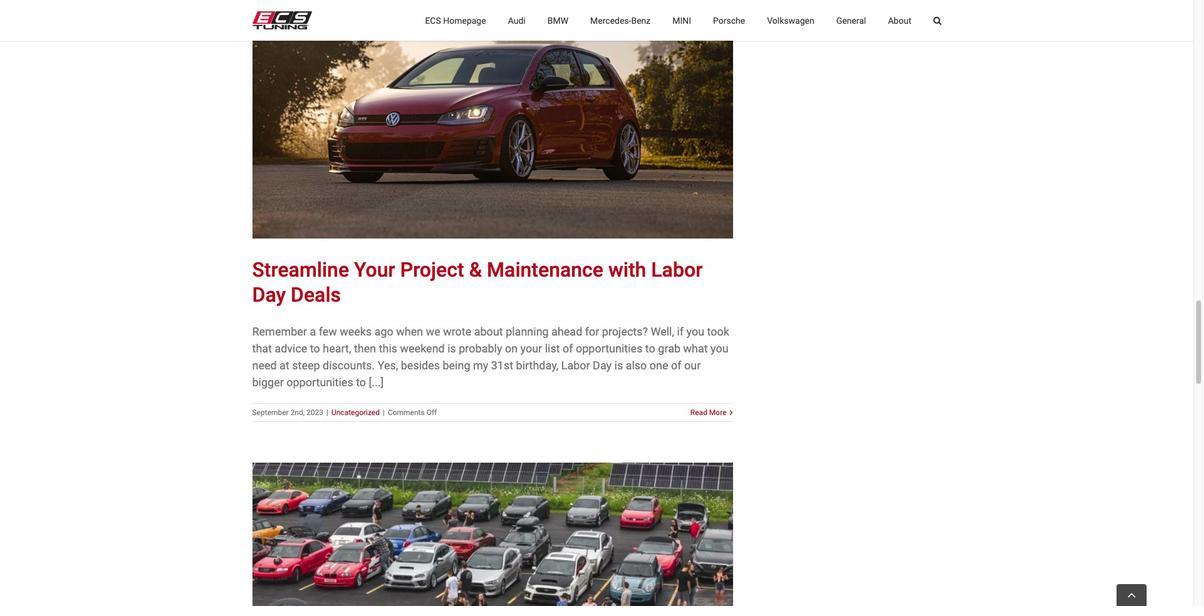 Task type: describe. For each thing, give the bounding box(es) containing it.
1 vertical spatial opportunities
[[287, 376, 353, 389]]

your
[[520, 342, 542, 356]]

read more link
[[691, 408, 727, 419]]

about
[[888, 15, 911, 25]]

one
[[650, 359, 668, 372]]

heart,
[[323, 342, 351, 356]]

day inside 'remember a few weeks ago when we wrote about planning ahead for projects? well, if you took that advice to heart, then this weekend is probably on your list of opportunities to grab what you need at steep discounts. yes, besides being my 31st birthday, labor day is also one of our bigger opportunities to [...]'
[[593, 359, 612, 372]]

a
[[310, 325, 316, 339]]

birthday,
[[516, 359, 559, 372]]

benz
[[631, 15, 651, 25]]

day inside streamline your project & maintenance with labor day deals
[[252, 283, 286, 307]]

also
[[626, 359, 647, 372]]

at
[[280, 359, 289, 372]]

well,
[[651, 325, 674, 339]]

advice
[[275, 342, 307, 356]]

that
[[252, 342, 272, 356]]

ahead
[[552, 325, 582, 339]]

0 vertical spatial you
[[687, 325, 704, 339]]

0 vertical spatial is
[[448, 342, 456, 356]]

need
[[252, 359, 277, 372]]

being
[[443, 359, 470, 372]]

about link
[[888, 0, 911, 41]]

mercedes-benz link
[[590, 0, 651, 41]]

0 vertical spatial of
[[563, 342, 573, 356]]

probably
[[459, 342, 502, 356]]

weeks
[[340, 325, 372, 339]]

general link
[[836, 0, 866, 41]]

with
[[608, 258, 646, 282]]

porsche
[[713, 15, 745, 25]]

bmw link
[[548, 0, 568, 41]]

1 vertical spatial you
[[711, 342, 729, 356]]

&
[[469, 258, 482, 282]]

september
[[252, 409, 289, 418]]

few
[[319, 325, 337, 339]]

audi link
[[508, 0, 526, 41]]

streamline
[[252, 258, 349, 282]]

2 horizontal spatial to
[[645, 342, 655, 356]]

off
[[427, 409, 437, 418]]

1 horizontal spatial to
[[356, 376, 366, 389]]

ecs
[[425, 15, 441, 25]]

planning
[[506, 325, 549, 339]]

homepage
[[443, 15, 486, 25]]

more
[[709, 409, 727, 418]]

this
[[379, 342, 397, 356]]

when
[[396, 325, 423, 339]]

what's left of the summer image
[[252, 463, 733, 607]]

maintenance
[[487, 258, 603, 282]]

ecs tuning logo image
[[252, 11, 312, 29]]

volkswagen
[[767, 15, 814, 25]]

discounts.
[[323, 359, 375, 372]]

we
[[426, 325, 440, 339]]

[...]
[[369, 376, 384, 389]]

what
[[683, 342, 708, 356]]

comments
[[388, 409, 425, 418]]

took
[[707, 325, 729, 339]]

labor inside streamline your project & maintenance with labor day deals
[[651, 258, 703, 282]]

1 | from the left
[[327, 409, 328, 418]]

2nd,
[[291, 409, 305, 418]]

ago
[[375, 325, 393, 339]]

bigger
[[252, 376, 284, 389]]

1 vertical spatial of
[[671, 359, 682, 372]]

your
[[354, 258, 395, 282]]

remember a few weeks ago when we wrote about planning ahead for projects? well, if you took that advice to heart, then this weekend is probably on your list of opportunities to grab what you need at steep discounts. yes, besides being my 31st birthday, labor day is also one of our bigger opportunities to [...]
[[252, 325, 729, 389]]

bmw
[[548, 15, 568, 25]]



Task type: vqa. For each thing, say whether or not it's contained in the screenshot.
the EGT to the right
no



Task type: locate. For each thing, give the bounding box(es) containing it.
day up remember on the left of the page
[[252, 283, 286, 307]]

0 horizontal spatial you
[[687, 325, 704, 339]]

opportunities down steep
[[287, 376, 353, 389]]

besides
[[401, 359, 440, 372]]

mercedes-benz
[[590, 15, 651, 25]]

ecs homepage
[[425, 15, 486, 25]]

2 | from the left
[[383, 409, 385, 418]]

read
[[691, 409, 707, 418]]

ecs homepage link
[[425, 0, 486, 41]]

project
[[400, 258, 464, 282]]

1 horizontal spatial of
[[671, 359, 682, 372]]

1 horizontal spatial is
[[614, 359, 623, 372]]

labor down ahead
[[561, 359, 590, 372]]

mercedes-
[[590, 15, 631, 25]]

labor right with in the top right of the page
[[651, 258, 703, 282]]

0 horizontal spatial labor
[[561, 359, 590, 372]]

for
[[585, 325, 599, 339]]

2023
[[306, 409, 323, 418]]

is
[[448, 342, 456, 356], [614, 359, 623, 372]]

day left also
[[593, 359, 612, 372]]

0 horizontal spatial day
[[252, 283, 286, 307]]

streamline your project & maintenance with labor day deals
[[252, 258, 703, 307]]

0 horizontal spatial to
[[310, 342, 320, 356]]

to left [...]
[[356, 376, 366, 389]]

to down a
[[310, 342, 320, 356]]

1 vertical spatial day
[[593, 359, 612, 372]]

about
[[474, 325, 503, 339]]

list
[[545, 342, 560, 356]]

1 horizontal spatial you
[[711, 342, 729, 356]]

streamline your project & maintenance with labor day deals image
[[252, 0, 733, 239]]

labor inside 'remember a few weeks ago when we wrote about planning ahead for projects? well, if you took that advice to heart, then this weekend is probably on your list of opportunities to grab what you need at steep discounts. yes, besides being my 31st birthday, labor day is also one of our bigger opportunities to [...]'
[[561, 359, 590, 372]]

audi
[[508, 15, 526, 25]]

1 horizontal spatial labor
[[651, 258, 703, 282]]

day
[[252, 283, 286, 307], [593, 359, 612, 372]]

on
[[505, 342, 518, 356]]

labor
[[651, 258, 703, 282], [561, 359, 590, 372]]

if
[[677, 325, 684, 339]]

opportunities
[[576, 342, 643, 356], [287, 376, 353, 389]]

volkswagen link
[[767, 0, 814, 41]]

my
[[473, 359, 488, 372]]

yes,
[[378, 359, 398, 372]]

wrote
[[443, 325, 471, 339]]

to left grab
[[645, 342, 655, 356]]

you
[[687, 325, 704, 339], [711, 342, 729, 356]]

1 horizontal spatial day
[[593, 359, 612, 372]]

1 vertical spatial labor
[[561, 359, 590, 372]]

general
[[836, 15, 866, 25]]

read more
[[691, 409, 727, 418]]

september 2nd, 2023 | uncategorized | comments off
[[252, 409, 437, 418]]

0 horizontal spatial opportunities
[[287, 376, 353, 389]]

opportunities down projects?
[[576, 342, 643, 356]]

weekend
[[400, 342, 445, 356]]

0 horizontal spatial is
[[448, 342, 456, 356]]

uncategorized
[[331, 409, 380, 418]]

porsche link
[[713, 0, 745, 41]]

0 horizontal spatial |
[[327, 409, 328, 418]]

of right list
[[563, 342, 573, 356]]

is left also
[[614, 359, 623, 372]]

of left our
[[671, 359, 682, 372]]

1 horizontal spatial |
[[383, 409, 385, 418]]

is up being
[[448, 342, 456, 356]]

0 horizontal spatial of
[[563, 342, 573, 356]]

you right if
[[687, 325, 704, 339]]

our
[[684, 359, 701, 372]]

to
[[310, 342, 320, 356], [645, 342, 655, 356], [356, 376, 366, 389]]

steep
[[292, 359, 320, 372]]

mini link
[[673, 0, 691, 41]]

deals
[[291, 283, 341, 307]]

projects?
[[602, 325, 648, 339]]

1 vertical spatial is
[[614, 359, 623, 372]]

1 horizontal spatial opportunities
[[576, 342, 643, 356]]

remember
[[252, 325, 307, 339]]

uncategorized link
[[331, 409, 380, 418]]

grab
[[658, 342, 681, 356]]

you down took in the bottom right of the page
[[711, 342, 729, 356]]

streamline your project & maintenance with labor day deals link
[[252, 258, 703, 307]]

| right 2023
[[327, 409, 328, 418]]

of
[[563, 342, 573, 356], [671, 359, 682, 372]]

mini
[[673, 15, 691, 25]]

31st
[[491, 359, 513, 372]]

then
[[354, 342, 376, 356]]

0 vertical spatial day
[[252, 283, 286, 307]]

| left comments
[[383, 409, 385, 418]]

0 vertical spatial labor
[[651, 258, 703, 282]]

|
[[327, 409, 328, 418], [383, 409, 385, 418]]

0 vertical spatial opportunities
[[576, 342, 643, 356]]



